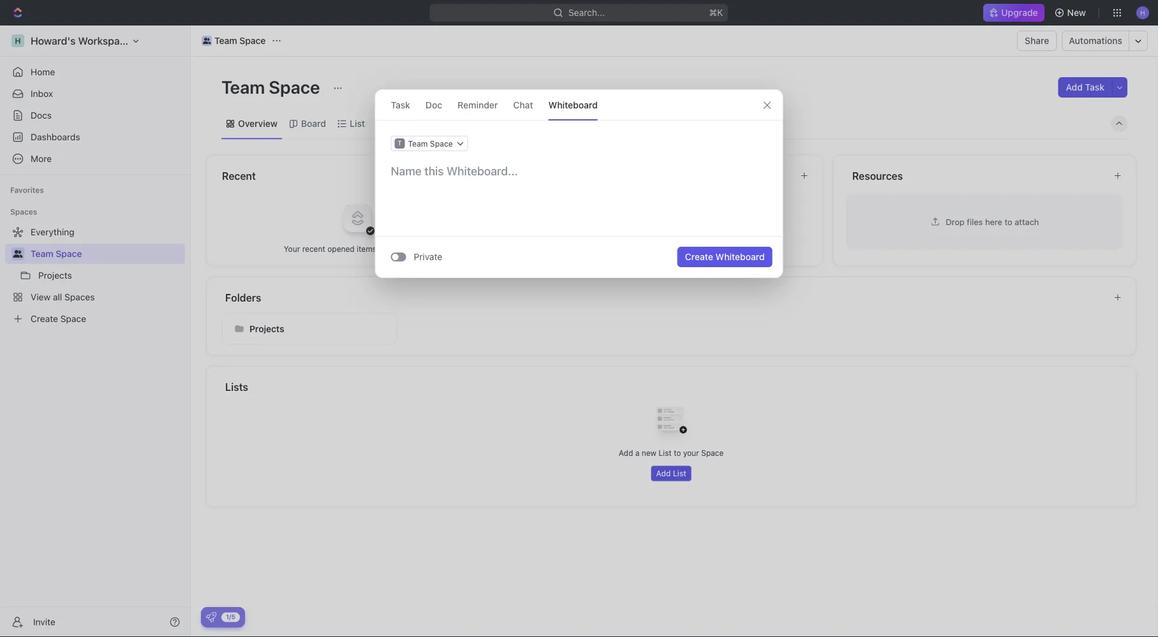 Task type: describe. For each thing, give the bounding box(es) containing it.
share button
[[1018, 31, 1057, 51]]

show
[[393, 244, 411, 253]]

team right user group icon at the top left of the page
[[214, 35, 237, 46]]

add a new list to your space
[[619, 449, 724, 458]]

task inside dialog
[[391, 100, 410, 110]]

add list
[[656, 470, 687, 478]]

docs inside sidebar navigation
[[31, 110, 52, 121]]

user group image
[[13, 250, 23, 258]]

Name this Whiteboard... field
[[376, 163, 783, 179]]

board
[[301, 118, 326, 129]]

task inside button
[[1086, 82, 1105, 93]]

any
[[661, 244, 673, 253]]

attach
[[1015, 217, 1040, 227]]

files
[[967, 217, 983, 227]]

folders
[[225, 292, 261, 304]]

reminder button
[[458, 90, 498, 120]]

a
[[636, 449, 640, 458]]

2 vertical spatial to
[[674, 449, 681, 458]]

space up board link
[[269, 76, 320, 97]]

overview
[[238, 118, 278, 129]]

spaces
[[10, 207, 37, 216]]

no lists icon. image
[[646, 397, 697, 448]]

table link
[[495, 115, 520, 133]]

docs link
[[5, 105, 185, 126]]

home
[[31, 67, 55, 77]]

invite
[[33, 617, 55, 628]]

here.
[[414, 244, 432, 253]]

⌘k
[[710, 7, 723, 18]]

calendar
[[389, 118, 427, 129]]

1 vertical spatial list
[[659, 449, 672, 458]]

table
[[497, 118, 520, 129]]

lists
[[225, 381, 248, 393]]

1 horizontal spatial to
[[696, 244, 703, 253]]

recent
[[222, 170, 256, 182]]

opened
[[328, 244, 355, 253]]

resources
[[853, 170, 903, 182]]

upgrade link
[[984, 4, 1045, 22]]

create
[[685, 252, 713, 262]]

sidebar navigation
[[0, 26, 191, 638]]

team right the t
[[408, 139, 428, 148]]

add for add task
[[1066, 82, 1083, 93]]

drop
[[946, 217, 965, 227]]

new
[[1068, 7, 1086, 18]]

team space down calendar
[[408, 139, 453, 148]]

location.
[[721, 244, 752, 253]]

lists button
[[225, 379, 1122, 395]]

chat button
[[513, 90, 533, 120]]

0 vertical spatial team space link
[[199, 33, 269, 49]]

inbox
[[31, 88, 53, 99]]

list inside button
[[673, 470, 687, 478]]

chat
[[513, 100, 533, 110]]

team space inside tree
[[31, 249, 82, 259]]

projects button
[[222, 313, 398, 345]]

share
[[1025, 35, 1050, 46]]

your
[[284, 244, 300, 253]]

upgrade
[[1002, 7, 1038, 18]]

this
[[705, 244, 719, 253]]

list link
[[347, 115, 365, 133]]



Task type: vqa. For each thing, say whether or not it's contained in the screenshot.
ADD
yes



Task type: locate. For each thing, give the bounding box(es) containing it.
here
[[986, 217, 1003, 227]]

add list button
[[651, 466, 692, 482]]

automations
[[1069, 35, 1123, 46]]

docs
[[31, 110, 52, 121], [675, 244, 694, 253]]

add down add a new list to your space
[[656, 470, 671, 478]]

task button
[[391, 90, 410, 120]]

2 horizontal spatial add
[[1066, 82, 1083, 93]]

automations button
[[1063, 31, 1129, 50]]

space inside tree
[[56, 249, 82, 259]]

reminder
[[458, 100, 498, 110]]

team space
[[214, 35, 266, 46], [222, 76, 324, 97], [408, 139, 453, 148], [31, 249, 82, 259]]

t
[[398, 140, 402, 147]]

0 horizontal spatial add
[[619, 449, 633, 458]]

whiteboard right create
[[716, 252, 765, 262]]

space right user group image
[[56, 249, 82, 259]]

added
[[636, 244, 658, 253]]

1 vertical spatial whiteboard
[[716, 252, 765, 262]]

list down add a new list to your space
[[673, 470, 687, 478]]

team space right user group icon at the top left of the page
[[214, 35, 266, 46]]

add for add a new list to your space
[[619, 449, 633, 458]]

add left a
[[619, 449, 633, 458]]

user group image
[[203, 38, 211, 44]]

0 horizontal spatial whiteboard
[[549, 100, 598, 110]]

1 vertical spatial docs
[[675, 244, 694, 253]]

to
[[1005, 217, 1013, 227], [696, 244, 703, 253], [674, 449, 681, 458]]

space down the gantt link on the left top of the page
[[430, 139, 453, 148]]

0 vertical spatial to
[[1005, 217, 1013, 227]]

dashboards
[[31, 132, 80, 142]]

your
[[683, 449, 699, 458]]

2 vertical spatial list
[[673, 470, 687, 478]]

0 vertical spatial list
[[350, 118, 365, 129]]

to left this
[[696, 244, 703, 253]]

0 vertical spatial task
[[1086, 82, 1105, 93]]

onboarding checklist button element
[[206, 613, 216, 623]]

new
[[642, 449, 657, 458]]

dialog
[[375, 89, 784, 278]]

space right user group icon at the top left of the page
[[240, 35, 266, 46]]

calendar link
[[386, 115, 427, 133]]

no most used docs image
[[646, 193, 697, 244]]

1 vertical spatial task
[[391, 100, 410, 110]]

folders button
[[225, 290, 1104, 305]]

0 horizontal spatial task
[[391, 100, 410, 110]]

1 vertical spatial team space link
[[31, 244, 183, 264]]

inbox link
[[5, 84, 185, 104]]

projects
[[250, 324, 284, 334]]

space right the your on the right bottom of page
[[702, 449, 724, 458]]

board link
[[299, 115, 326, 133]]

team space tree
[[5, 222, 185, 329]]

create whiteboard
[[685, 252, 765, 262]]

1 horizontal spatial add
[[656, 470, 671, 478]]

list right new
[[659, 449, 672, 458]]

new button
[[1050, 3, 1094, 23]]

1 horizontal spatial whiteboard
[[716, 252, 765, 262]]

task up calendar link
[[391, 100, 410, 110]]

1 horizontal spatial list
[[659, 449, 672, 458]]

0 horizontal spatial to
[[674, 449, 681, 458]]

onboarding checklist button image
[[206, 613, 216, 623]]

gantt
[[450, 118, 474, 129]]

team space link
[[199, 33, 269, 49], [31, 244, 183, 264]]

1/5
[[226, 614, 236, 621]]

favorites
[[10, 186, 44, 195]]

dialog containing task
[[375, 89, 784, 278]]

list
[[350, 118, 365, 129], [659, 449, 672, 458], [673, 470, 687, 478]]

team space link inside tree
[[31, 244, 183, 264]]

items
[[357, 244, 377, 253]]

2 horizontal spatial list
[[673, 470, 687, 478]]

doc
[[426, 100, 442, 110]]

doc button
[[426, 90, 442, 120]]

add down "automations" "button"
[[1066, 82, 1083, 93]]

task
[[1086, 82, 1105, 93], [391, 100, 410, 110]]

task down "automations" "button"
[[1086, 82, 1105, 93]]

team inside tree
[[31, 249, 53, 259]]

recent
[[302, 244, 325, 253]]

1 horizontal spatial docs
[[675, 244, 694, 253]]

list right the board
[[350, 118, 365, 129]]

dashboards link
[[5, 127, 185, 147]]

your recent opened items will show here.
[[284, 244, 432, 253]]

you haven't added any docs to this location.
[[591, 244, 752, 253]]

gantt link
[[448, 115, 474, 133]]

docs down inbox
[[31, 110, 52, 121]]

1 vertical spatial to
[[696, 244, 703, 253]]

team right user group image
[[31, 249, 53, 259]]

team
[[214, 35, 237, 46], [222, 76, 265, 97], [408, 139, 428, 148], [31, 249, 53, 259]]

home link
[[5, 62, 185, 82]]

1 horizontal spatial team space link
[[199, 33, 269, 49]]

0 horizontal spatial team space link
[[31, 244, 183, 264]]

team space right user group image
[[31, 249, 82, 259]]

overview link
[[236, 115, 278, 133]]

whiteboard inside 'button'
[[716, 252, 765, 262]]

whiteboard right chat
[[549, 100, 598, 110]]

team space up overview
[[222, 76, 324, 97]]

create whiteboard button
[[678, 247, 773, 267]]

resources button
[[852, 168, 1104, 184]]

1 horizontal spatial task
[[1086, 82, 1105, 93]]

whiteboard
[[549, 100, 598, 110], [716, 252, 765, 262]]

0 vertical spatial docs
[[31, 110, 52, 121]]

add for add list
[[656, 470, 671, 478]]

haven't
[[607, 244, 633, 253]]

0 vertical spatial whiteboard
[[549, 100, 598, 110]]

whiteboard button
[[549, 90, 598, 120]]

2 vertical spatial add
[[656, 470, 671, 478]]

docs right any
[[675, 244, 694, 253]]

drop files here to attach
[[946, 217, 1040, 227]]

2 horizontal spatial to
[[1005, 217, 1013, 227]]

add
[[1066, 82, 1083, 93], [619, 449, 633, 458], [656, 470, 671, 478]]

1 vertical spatial add
[[619, 449, 633, 458]]

no recent items image
[[332, 193, 383, 244]]

space
[[240, 35, 266, 46], [269, 76, 320, 97], [430, 139, 453, 148], [56, 249, 82, 259], [702, 449, 724, 458]]

private
[[414, 252, 442, 262]]

add task button
[[1059, 77, 1113, 98]]

add task
[[1066, 82, 1105, 93]]

0 horizontal spatial docs
[[31, 110, 52, 121]]

will
[[379, 244, 390, 253]]

favorites button
[[5, 183, 49, 198]]

to right here
[[1005, 217, 1013, 227]]

team up overview link
[[222, 76, 265, 97]]

search...
[[569, 7, 605, 18]]

to left the your on the right bottom of page
[[674, 449, 681, 458]]

0 horizontal spatial list
[[350, 118, 365, 129]]

0 vertical spatial add
[[1066, 82, 1083, 93]]

you
[[591, 244, 605, 253]]



